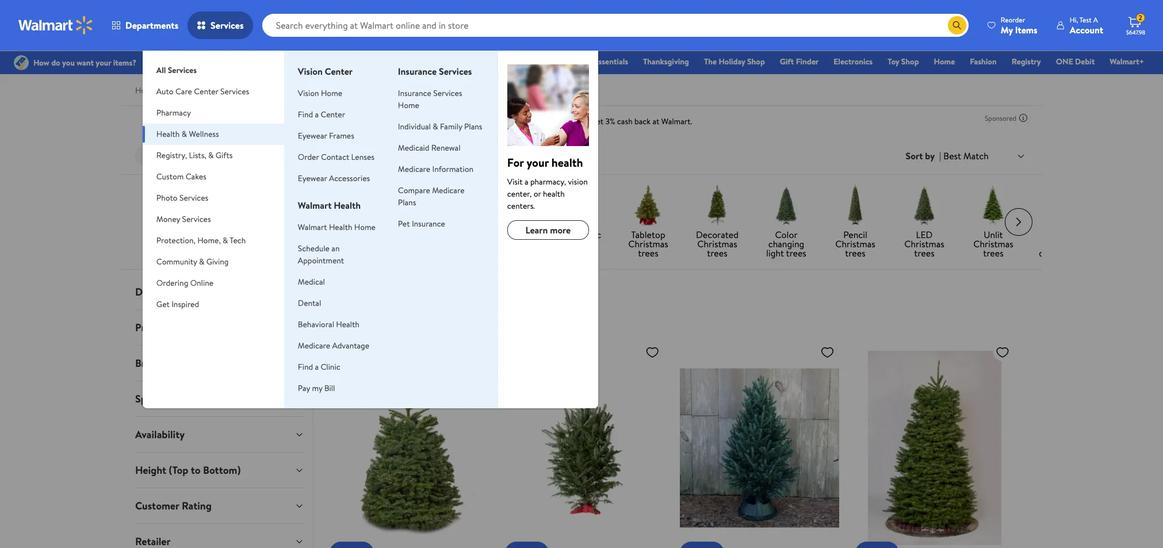 Task type: vqa. For each thing, say whether or not it's contained in the screenshot.
Home LINK
yes



Task type: describe. For each thing, give the bounding box(es) containing it.
1 / from the left
[[161, 85, 164, 96]]

pay
[[298, 383, 310, 394]]

add to cart image for real christmas tree, noble fir 5/6 ft. image
[[860, 546, 874, 548]]

christmas tree decorations
[[1039, 228, 1086, 259]]

pencil christmas trees link
[[825, 184, 885, 260]]

eyewear for eyewear frames
[[298, 130, 327, 142]]

type
[[436, 85, 452, 96]]

thanksgiving
[[643, 56, 689, 67]]

schedule an appointment
[[298, 243, 344, 266]]

protection, home, & tech
[[156, 235, 246, 246]]

unlit christmas trees
[[973, 228, 1013, 259]]

& for family
[[433, 121, 438, 132]]

walmart+
[[1110, 56, 1144, 67]]

decorated
[[696, 228, 739, 241]]

inspired
[[172, 299, 199, 310]]

sort and filter section element
[[121, 137, 1042, 174]]

pharmacy button
[[143, 102, 284, 124]]

2 horizontal spatial shop
[[901, 56, 919, 67]]

find a center
[[298, 109, 345, 120]]

eyewear frames
[[298, 130, 354, 142]]

trees for all christmas trees
[[293, 238, 313, 250]]

up to 25% off christmas link
[[204, 184, 264, 251]]

shop
[[168, 238, 187, 250]]

led christmas trees link
[[895, 184, 954, 260]]

christmas inside "all christmas trees"
[[290, 228, 330, 241]]

compare medicare plans
[[398, 185, 465, 208]]

custom
[[156, 171, 184, 182]]

3 / from the left
[[294, 85, 297, 96]]

bill
[[324, 383, 335, 394]]

2
[[1139, 13, 1142, 23]]

trees for pencil christmas trees
[[845, 247, 866, 259]]

a for center
[[315, 109, 319, 120]]

$647.98
[[1126, 28, 1145, 36]]

registry, lists, & gifts
[[156, 150, 233, 161]]

trees for fiber-optic trees
[[569, 238, 589, 250]]

money
[[156, 213, 180, 225]]

by inside "sort and filter section" 'element'
[[925, 150, 935, 162]]

all services link
[[143, 51, 284, 81]]

compare
[[398, 185, 430, 196]]

christmas décor shop image
[[144, 184, 186, 226]]

visit
[[507, 176, 523, 188]]

tree
[[1054, 238, 1071, 250]]

clinic
[[321, 361, 340, 373]]

& for essentials
[[587, 56, 592, 67]]

trees down insurance services
[[406, 85, 424, 96]]

décor
[[143, 238, 166, 250]]

trees down vision center
[[339, 85, 357, 96]]

sponsored
[[985, 113, 1016, 123]]

off
[[250, 228, 261, 241]]

pre-lit christmas trees link
[[342, 184, 402, 260]]

color
[[775, 228, 798, 241]]

health for walmart health home
[[329, 221, 352, 233]]

behavioral health link
[[298, 319, 359, 330]]

in-
[[157, 150, 167, 162]]

tabletop christmas trees
[[628, 228, 668, 259]]

tabletop christmas trees link
[[618, 184, 678, 260]]

get inspired
[[156, 299, 199, 310]]

eyewear accessories link
[[298, 173, 370, 184]]

an
[[332, 243, 340, 254]]

add to cart image for national plant network real fraser fir 5' tall fresh cut christmas tree image on the right
[[685, 546, 698, 548]]

real christmas trees link
[[464, 85, 536, 96]]

1 decor from the left
[[197, 85, 219, 96]]

add to cart image
[[334, 546, 348, 548]]

a inside "for your health visit a pharmacy, vision center, or health centers."
[[525, 176, 528, 188]]

1 vertical spatial holiday
[[169, 85, 195, 96]]

learn more
[[525, 224, 571, 236]]

price when purchased online
[[328, 307, 441, 320]]

frames
[[329, 130, 354, 142]]

trees down upside down trees
[[496, 283, 522, 299]]

up
[[207, 228, 218, 241]]

changing
[[768, 238, 804, 250]]

pay my bill
[[298, 383, 335, 394]]

when
[[350, 307, 371, 320]]

insurance services
[[398, 65, 472, 78]]

health & wellness button
[[143, 124, 284, 145]]

services for insurance services
[[439, 65, 472, 78]]

insurance for insurance services
[[398, 65, 437, 78]]

Search search field
[[262, 14, 969, 37]]

trees down deals link
[[518, 85, 536, 96]]

custom cakes
[[156, 171, 206, 182]]

national plant network real fraser fir 5' tall fresh cut christmas tree image
[[680, 341, 839, 548]]

individual & family plans link
[[398, 121, 482, 132]]

registry,
[[156, 150, 187, 161]]

one
[[1056, 56, 1073, 67]]

community & giving
[[156, 256, 229, 267]]

custom cakes button
[[143, 166, 284, 188]]

services button
[[188, 12, 253, 39]]

photo services button
[[143, 188, 284, 209]]

add to favorites list, national plant network real fraser fir 32" to 42" tall fresh cut table top christmas tree with stand image
[[646, 345, 659, 360]]

unlit christmas trees image
[[973, 184, 1014, 226]]

trees for tabletop christmas trees
[[638, 247, 658, 259]]

or
[[534, 188, 541, 200]]

plans inside compare medicare plans
[[398, 197, 416, 208]]

my
[[1001, 23, 1013, 36]]

the holiday shop
[[704, 56, 765, 67]]

services for all services
[[168, 64, 197, 76]]

vision for vision center
[[298, 65, 323, 78]]

trees for unlit christmas trees
[[983, 247, 1004, 259]]

walmart for walmart health home
[[298, 221, 327, 233]]

services for photo services
[[179, 192, 208, 204]]

friday
[[385, 283, 416, 299]]

prelit christmas trees image
[[351, 184, 393, 226]]

1 horizontal spatial real
[[464, 85, 479, 96]]

unlit
[[984, 228, 1003, 241]]

all for all christmas trees
[[277, 228, 287, 241]]

vision for vision home
[[298, 87, 319, 99]]

price
[[328, 307, 348, 320]]

giving
[[206, 256, 229, 267]]

health inside dropdown button
[[156, 128, 180, 140]]

more
[[550, 224, 571, 236]]

walmart image
[[18, 16, 93, 35]]

all christmas trees link
[[273, 184, 333, 251]]

upside down trees
[[485, 228, 536, 250]]

fiber-optic trees image
[[559, 184, 600, 226]]

services inside popup button
[[211, 19, 244, 32]]

6 tab from the top
[[126, 453, 313, 488]]

ordering online button
[[143, 273, 284, 294]]

pencil christmas trees image
[[835, 184, 876, 226]]

2 tab from the top
[[126, 310, 313, 345]]

reorder my items
[[1001, 15, 1038, 36]]

0 vertical spatial health
[[552, 155, 583, 170]]

all christmas trees image
[[282, 184, 324, 226]]

add to cart image for national plant network real fraser fir 32" to 42" tall fresh cut table top christmas tree with stand image
[[510, 546, 523, 548]]

home down search icon on the right top of page
[[934, 56, 955, 67]]

color changing light trees image
[[766, 184, 807, 226]]

walmart health
[[298, 199, 361, 212]]

debit
[[1075, 56, 1095, 67]]

find for find a center
[[298, 109, 313, 120]]

0 vertical spatial holiday
[[719, 56, 745, 67]]

my
[[312, 383, 322, 394]]

0 vertical spatial plans
[[464, 121, 482, 132]]

holiday decor link
[[169, 85, 219, 96]]

medicare inside compare medicare plans
[[432, 185, 465, 196]]

centers.
[[507, 200, 535, 212]]

2023
[[555, 283, 580, 299]]

5 tab from the top
[[126, 417, 313, 452]]

purchased
[[374, 307, 414, 320]]

medicaid
[[398, 142, 429, 154]]

compare medicare plans link
[[398, 185, 465, 208]]

registry link
[[1007, 55, 1046, 68]]

trees for led christmas trees
[[914, 247, 935, 259]]

pay my bill link
[[298, 383, 335, 394]]

4 / from the left
[[457, 85, 460, 96]]

tabletop christmas trees image
[[628, 184, 669, 226]]

pharmacy,
[[530, 176, 566, 188]]

medicaid renewal
[[398, 142, 461, 154]]

toy shop link
[[883, 55, 924, 68]]



Task type: locate. For each thing, give the bounding box(es) containing it.
eyewear down order
[[298, 173, 327, 184]]

christmas trees by type / real christmas trees
[[369, 85, 536, 96]]

1 walmart from the top
[[298, 199, 332, 212]]

trees inside the color changing light trees
[[786, 247, 806, 259]]

0 vertical spatial by
[[426, 85, 434, 96]]

medicare down behavioral
[[298, 340, 330, 351]]

& left the "tech"
[[223, 235, 228, 246]]

& left wellness
[[182, 128, 187, 140]]

holiday
[[719, 56, 745, 67], [169, 85, 195, 96]]

services down insurance services
[[433, 87, 462, 99]]

home link up the pharmacy
[[135, 85, 157, 96]]

decorated christmas trees
[[696, 228, 739, 259]]

all inside all services link
[[156, 64, 166, 76]]

trees inside pre-lit christmas trees
[[362, 247, 382, 259]]

vision up find a center 'link'
[[298, 87, 319, 99]]

home / holiday decor / christmas decor / christmas trees
[[135, 85, 357, 96]]

services down 'cakes'
[[179, 192, 208, 204]]

trees for decorated christmas trees
[[707, 247, 727, 259]]

services for money services
[[182, 213, 211, 225]]

holiday down all services
[[169, 85, 195, 96]]

trees inside the decorated christmas trees
[[707, 247, 727, 259]]

trees inside unlit christmas trees
[[983, 247, 1004, 259]]

2 vertical spatial center
[[321, 109, 345, 120]]

1 horizontal spatial add to cart image
[[685, 546, 698, 548]]

gift finder link
[[775, 55, 824, 68]]

upside
[[485, 228, 512, 241]]

christmas inside "link"
[[421, 238, 461, 250]]

services inside dropdown button
[[220, 86, 249, 97]]

1 vertical spatial all
[[277, 228, 287, 241]]

gift finder
[[780, 56, 819, 67]]

trees for upside down trees
[[500, 238, 520, 250]]

health & wellness image
[[507, 64, 589, 146]]

eyewear accessories
[[298, 173, 370, 184]]

2 vision from the top
[[298, 87, 319, 99]]

1 vision from the top
[[298, 65, 323, 78]]

sort by |
[[906, 150, 941, 162]]

pre-
[[360, 228, 377, 241]]

7 tab from the top
[[126, 488, 313, 524]]

0 vertical spatial a
[[315, 109, 319, 120]]

decorated christmas trees image
[[697, 184, 738, 226]]

medical
[[298, 276, 325, 288]]

0 horizontal spatial plans
[[398, 197, 416, 208]]

medicare for medicare information
[[398, 163, 430, 175]]

departments button
[[102, 12, 188, 39]]

home left the lit
[[354, 221, 376, 233]]

0 horizontal spatial real
[[419, 283, 440, 299]]

health for behavioral health
[[336, 319, 359, 330]]

0 horizontal spatial all
[[156, 64, 166, 76]]

2 find from the top
[[298, 361, 313, 373]]

1 horizontal spatial decor
[[268, 85, 290, 96]]

a for clinic
[[315, 361, 319, 373]]

health for walmart health
[[334, 199, 361, 212]]

1 vertical spatial by
[[925, 150, 935, 162]]

center up eyewear frames
[[321, 109, 345, 120]]

0 vertical spatial real
[[464, 85, 479, 96]]

online
[[190, 277, 213, 289]]

0 horizontal spatial home link
[[135, 85, 157, 96]]

0 vertical spatial find
[[298, 109, 313, 120]]

medicare advantage
[[298, 340, 369, 351]]

add to favorites list, national plant network real fraser fir 5' tall fresh cut christmas tree image
[[821, 345, 834, 360]]

1 horizontal spatial shop
[[747, 56, 765, 67]]

vision
[[298, 65, 323, 78], [298, 87, 319, 99]]

1 horizontal spatial by
[[925, 150, 935, 162]]

2 decor from the left
[[268, 85, 290, 96]]

walmart up schedule
[[298, 221, 327, 233]]

2 vertical spatial insurance
[[412, 218, 445, 230]]

behavioral
[[298, 319, 334, 330]]

a left clinic
[[315, 361, 319, 373]]

ordering
[[156, 277, 188, 289]]

medicare down information at the top
[[432, 185, 465, 196]]

holiday right the
[[719, 56, 745, 67]]

shop left gift
[[747, 56, 765, 67]]

1 horizontal spatial plans
[[464, 121, 482, 132]]

2 / from the left
[[223, 85, 226, 96]]

trees inside flocked christmas trees
[[431, 247, 451, 259]]

services inside dropdown button
[[179, 192, 208, 204]]

& left giving
[[199, 256, 204, 267]]

1 vertical spatial find
[[298, 361, 313, 373]]

2 horizontal spatial medicare
[[432, 185, 465, 196]]

health up an
[[329, 221, 352, 233]]

deals left 2023
[[525, 283, 552, 299]]

add to cart image
[[510, 546, 523, 548], [685, 546, 698, 548], [860, 546, 874, 548]]

Walmart Site-Wide search field
[[262, 14, 969, 37]]

find
[[298, 109, 313, 120], [298, 361, 313, 373]]

/ right type
[[457, 85, 460, 96]]

& left 'gifts'
[[208, 150, 214, 161]]

find a clinic
[[298, 361, 340, 373]]

decor up pharmacy dropdown button
[[197, 85, 219, 96]]

1 vertical spatial real
[[419, 283, 440, 299]]

1 vertical spatial walmart
[[298, 221, 327, 233]]

money services
[[156, 213, 211, 225]]

& left family
[[433, 121, 438, 132]]

for
[[507, 155, 524, 170]]

pencil christmas trees
[[835, 228, 875, 259]]

2 horizontal spatial add to cart image
[[860, 546, 874, 548]]

0 horizontal spatial medicare
[[298, 340, 330, 351]]

1 vertical spatial medicare
[[432, 185, 465, 196]]

a
[[315, 109, 319, 120], [525, 176, 528, 188], [315, 361, 319, 373]]

1 horizontal spatial all
[[277, 228, 287, 241]]

all services
[[156, 64, 197, 76]]

upside down trees image
[[490, 184, 531, 226]]

walmart up walmart health home
[[298, 199, 332, 212]]

order contact lenses
[[298, 151, 374, 163]]

auto care center services button
[[143, 81, 284, 102]]

0 horizontal spatial holiday
[[169, 85, 195, 96]]

/ left the vision home
[[294, 85, 297, 96]]

store
[[167, 150, 185, 162]]

next slide for chipmodulewithimages list image
[[1005, 208, 1033, 236]]

trees inside 'pencil christmas trees'
[[845, 247, 866, 259]]

shop right the toy
[[901, 56, 919, 67]]

a down the vision home
[[315, 109, 319, 120]]

& for giving
[[199, 256, 204, 267]]

eyewear for eyewear accessories
[[298, 173, 327, 184]]

1 vertical spatial a
[[525, 176, 528, 188]]

1 vertical spatial insurance
[[398, 87, 431, 99]]

& right grocery
[[587, 56, 592, 67]]

center for auto care center services
[[194, 86, 218, 97]]

& inside grocery & essentials link
[[587, 56, 592, 67]]

your
[[527, 155, 549, 170]]

walmart+ link
[[1105, 55, 1149, 68]]

health up registry,
[[156, 128, 180, 140]]

/
[[161, 85, 164, 96], [223, 85, 226, 96], [294, 85, 297, 96], [457, 85, 460, 96]]

all for all services
[[156, 64, 166, 76]]

insurance services home
[[398, 87, 462, 111]]

money services button
[[143, 209, 284, 230]]

home inside "insurance services home"
[[398, 100, 419, 111]]

learn more link
[[507, 220, 589, 240]]

0 vertical spatial walmart
[[298, 199, 332, 212]]

center inside dropdown button
[[194, 86, 218, 97]]

1 horizontal spatial home link
[[929, 55, 960, 68]]

pre-lit christmas trees
[[352, 228, 392, 259]]

health up vision
[[552, 155, 583, 170]]

real christmas tree, noble fir 5/6 ft. image
[[855, 341, 1014, 548]]

tab
[[126, 274, 313, 310], [126, 310, 313, 345], [126, 346, 313, 381], [126, 381, 313, 417], [126, 417, 313, 452], [126, 453, 313, 488], [126, 488, 313, 524], [126, 524, 313, 548]]

christmas inside the decorated christmas trees
[[697, 238, 737, 250]]

0 vertical spatial home link
[[929, 55, 960, 68]]

0 vertical spatial medicare
[[398, 163, 430, 175]]

services
[[211, 19, 244, 32], [168, 64, 197, 76], [439, 65, 472, 78], [220, 86, 249, 97], [433, 87, 462, 99], [179, 192, 208, 204], [182, 213, 211, 225]]

online
[[417, 307, 441, 320]]

& for wellness
[[182, 128, 187, 140]]

add to favorites list, real christmas tree, noble fir 5/6 ft. image
[[996, 345, 1010, 360]]

services inside "insurance services home"
[[433, 87, 462, 99]]

3 add to cart image from the left
[[860, 546, 874, 548]]

home link down search icon on the right top of page
[[929, 55, 960, 68]]

led christmas trees
[[904, 228, 944, 259]]

light
[[766, 247, 784, 259]]

health up walmart health home
[[334, 199, 361, 212]]

center right the care
[[194, 86, 218, 97]]

insurance inside "insurance services home"
[[398, 87, 431, 99]]

wellness
[[189, 128, 219, 140]]

upside down trees link
[[480, 184, 540, 251]]

insurance for insurance services home
[[398, 87, 431, 99]]

1 vertical spatial eyewear
[[298, 173, 327, 184]]

deals left grocery
[[522, 56, 542, 67]]

vision home
[[298, 87, 342, 99]]

deals
[[522, 56, 542, 67], [525, 283, 552, 299]]

in-store button
[[135, 147, 197, 165]]

services up pharmacy dropdown button
[[220, 86, 249, 97]]

trees for flocked christmas trees
[[431, 247, 451, 259]]

shop up price
[[328, 283, 353, 299]]

services up all services link
[[211, 19, 244, 32]]

& inside health & wellness dropdown button
[[182, 128, 187, 140]]

2 eyewear from the top
[[298, 173, 327, 184]]

lenses
[[351, 151, 374, 163]]

departments
[[125, 19, 178, 32]]

walmart for walmart health
[[298, 199, 332, 212]]

2 walmart from the top
[[298, 221, 327, 233]]

auto
[[156, 86, 173, 97]]

ad disclaimer and feedback for skylinedisplayad image
[[1019, 113, 1028, 123]]

walmart health home link
[[298, 221, 376, 233]]

community & giving button
[[143, 251, 284, 273]]

medicare up compare
[[398, 163, 430, 175]]

services up protection, home, & tech
[[182, 213, 211, 225]]

services up the care
[[168, 64, 197, 76]]

1 vertical spatial health
[[543, 188, 565, 200]]

all christmas trees
[[277, 228, 330, 250]]

vision up vision home link
[[298, 65, 323, 78]]

2 $647.98
[[1126, 13, 1145, 36]]

christmas trees by type link
[[369, 85, 452, 96]]

by left |
[[925, 150, 935, 162]]

medicare for medicare advantage
[[298, 340, 330, 351]]

real up online at bottom left
[[419, 283, 440, 299]]

0 horizontal spatial by
[[426, 85, 434, 96]]

get
[[156, 299, 170, 310]]

decorations
[[1039, 247, 1086, 259]]

christmas inside christmas tree decorations
[[1042, 228, 1082, 241]]

decorated christmas trees link
[[687, 184, 747, 260]]

3 tab from the top
[[126, 346, 313, 381]]

find down the vision home
[[298, 109, 313, 120]]

find for find a clinic
[[298, 361, 313, 373]]

/ up pharmacy dropdown button
[[223, 85, 226, 96]]

|
[[939, 150, 941, 162]]

all right off
[[277, 228, 287, 241]]

vision
[[568, 176, 588, 188]]

for your health visit a pharmacy, vision center, or health centers.
[[507, 155, 588, 212]]

4 tab from the top
[[126, 381, 313, 417]]

real right type
[[464, 85, 479, 96]]

flocked
[[426, 228, 457, 241]]

national plant network real fraser fir 32" to 42" tall fresh cut table top christmas tree with stand image
[[505, 341, 664, 548]]

0 vertical spatial eyewear
[[298, 130, 327, 142]]

optic
[[581, 228, 601, 241]]

0 horizontal spatial shop
[[328, 283, 353, 299]]

plans right family
[[464, 121, 482, 132]]

grocery
[[557, 56, 585, 67]]

1 horizontal spatial holiday
[[719, 56, 745, 67]]

find up the pay
[[298, 361, 313, 373]]

1 add to cart image from the left
[[510, 546, 523, 548]]

0 horizontal spatial decor
[[197, 85, 219, 96]]

trees
[[339, 85, 357, 96], [406, 85, 424, 96], [518, 85, 536, 96], [496, 283, 522, 299]]

center up christmas trees link
[[325, 65, 353, 78]]

all inside "all christmas trees"
[[277, 228, 287, 241]]

color changing light trees link
[[756, 184, 816, 260]]

&
[[587, 56, 592, 67], [433, 121, 438, 132], [182, 128, 187, 140], [208, 150, 214, 161], [223, 235, 228, 246], [199, 256, 204, 267]]

/ left the care
[[161, 85, 164, 96]]

home down vision center
[[321, 87, 342, 99]]

1 tab from the top
[[126, 274, 313, 310]]

2 add to cart image from the left
[[685, 546, 698, 548]]

flocked christmas trees image
[[421, 184, 462, 226]]

one debit link
[[1051, 55, 1100, 68]]

hi, test a account
[[1070, 15, 1103, 36]]

& inside protection, home, & tech "dropdown button"
[[223, 235, 228, 246]]

christmas inside christmas décor shop
[[145, 228, 185, 241]]

trees inside upside down trees
[[500, 238, 520, 250]]

trees inside fiber-optic trees
[[569, 238, 589, 250]]

advantage
[[332, 340, 369, 351]]

1 vertical spatial vision
[[298, 87, 319, 99]]

2 vertical spatial a
[[315, 361, 319, 373]]

search icon image
[[953, 21, 962, 30]]

the holiday shop link
[[699, 55, 770, 68]]

health down pharmacy,
[[543, 188, 565, 200]]

2 vertical spatial medicare
[[298, 340, 330, 351]]

trees inside led christmas trees
[[914, 247, 935, 259]]

home up the pharmacy
[[135, 85, 157, 96]]

auto care center services
[[156, 86, 249, 97]]

1 find from the top
[[298, 109, 313, 120]]

services up christmas trees by type / real christmas trees
[[439, 65, 472, 78]]

toy shop
[[888, 56, 919, 67]]

led christmas trees image
[[904, 184, 945, 226]]

0 vertical spatial insurance
[[398, 65, 437, 78]]

center for find a center
[[321, 109, 345, 120]]

up to 25% off christmas
[[207, 228, 261, 250]]

trees inside tabletop christmas trees
[[638, 247, 658, 259]]

0 vertical spatial all
[[156, 64, 166, 76]]

& inside registry, lists, & gifts dropdown button
[[208, 150, 214, 161]]

christmas inside up to 25% off christmas
[[214, 238, 254, 250]]

0 vertical spatial deals
[[522, 56, 542, 67]]

real christmas tree, noble fir 3/4 ft. image
[[330, 341, 489, 548]]

home down christmas trees by type link
[[398, 100, 419, 111]]

1 eyewear from the top
[[298, 130, 327, 142]]

eyewear up order
[[298, 130, 327, 142]]

0 vertical spatial vision
[[298, 65, 323, 78]]

by left type
[[426, 85, 434, 96]]

& inside community & giving dropdown button
[[199, 256, 204, 267]]

health up advantage
[[336, 319, 359, 330]]

the
[[704, 56, 717, 67]]

0 vertical spatial center
[[325, 65, 353, 78]]

services inside dropdown button
[[182, 213, 211, 225]]

1 vertical spatial home link
[[135, 85, 157, 96]]

services for insurance services home
[[433, 87, 462, 99]]

0 horizontal spatial add to cart image
[[510, 546, 523, 548]]

a right visit
[[525, 176, 528, 188]]

decor left vision home link
[[268, 85, 290, 96]]

essentials
[[594, 56, 628, 67]]

8 tab from the top
[[126, 524, 313, 548]]

deals link
[[517, 55, 547, 68]]

1 vertical spatial center
[[194, 86, 218, 97]]

shop black friday real christmas trees deals 2023
[[328, 283, 580, 299]]

1 vertical spatial deals
[[525, 283, 552, 299]]

1 horizontal spatial medicare
[[398, 163, 430, 175]]

1 vertical spatial plans
[[398, 197, 416, 208]]

all up auto
[[156, 64, 166, 76]]

trees inside "all christmas trees"
[[293, 238, 313, 250]]

plans down compare
[[398, 197, 416, 208]]

real
[[464, 85, 479, 96], [419, 283, 440, 299]]



